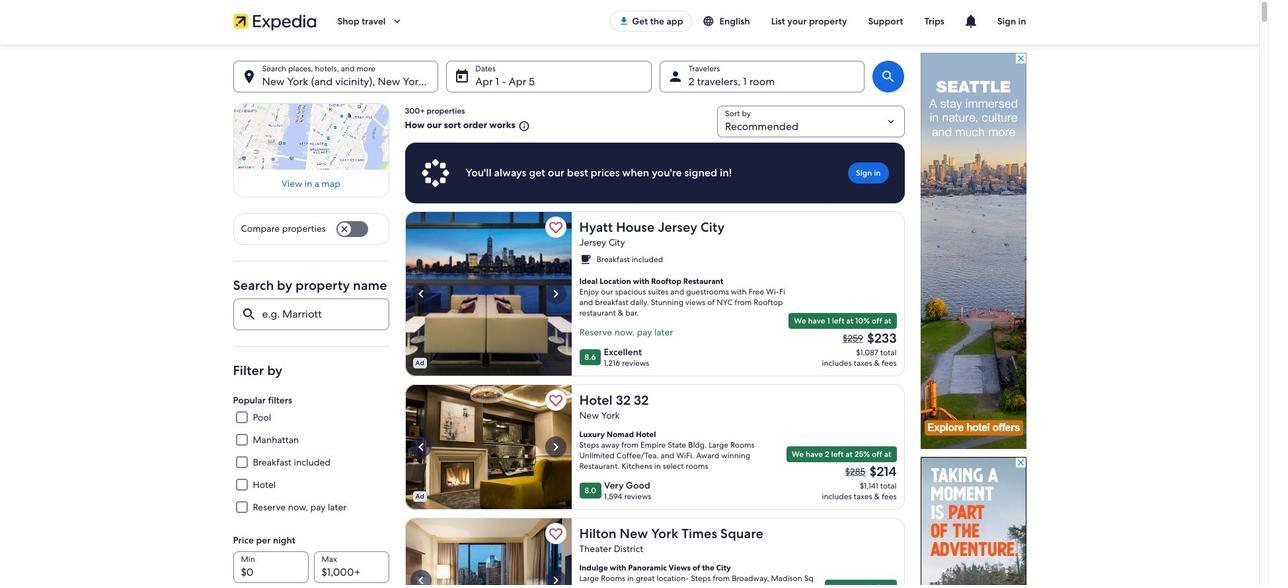 Task type: locate. For each thing, give the bounding box(es) containing it.
download the app button image
[[619, 16, 629, 26]]

$0, Minimum, Price per night text field
[[233, 552, 308, 584]]

room image
[[405, 518, 571, 586]]

0 vertical spatial small image
[[702, 15, 719, 27]]

expedia logo image
[[233, 12, 316, 30]]

trailing image
[[391, 15, 403, 27]]

1 vertical spatial small image
[[579, 254, 591, 266]]

$1,000 and above, Maximum, Price per night text field
[[314, 552, 389, 584]]

show next image for hilton new york times square image
[[548, 573, 564, 586]]

show previous image for hyatt house jersey city image
[[413, 286, 429, 302]]

small image
[[702, 15, 719, 27], [579, 254, 591, 266]]

search image
[[881, 69, 897, 85]]

small image
[[515, 120, 530, 132]]

show previous image for hotel 32 32 image
[[413, 440, 429, 455]]



Task type: vqa. For each thing, say whether or not it's contained in the screenshot.
by
no



Task type: describe. For each thing, give the bounding box(es) containing it.
show next image for hyatt house jersey city image
[[548, 286, 564, 302]]

static map image image
[[233, 103, 389, 170]]

0 horizontal spatial small image
[[579, 254, 591, 266]]

show previous image for hilton new york times square image
[[413, 573, 429, 586]]

show next image for hotel 32 32 image
[[548, 440, 564, 455]]

communication center icon image
[[963, 13, 979, 29]]

lobby image
[[405, 385, 571, 510]]

1 horizontal spatial small image
[[702, 15, 719, 27]]

bar (on property) image
[[405, 212, 571, 377]]



